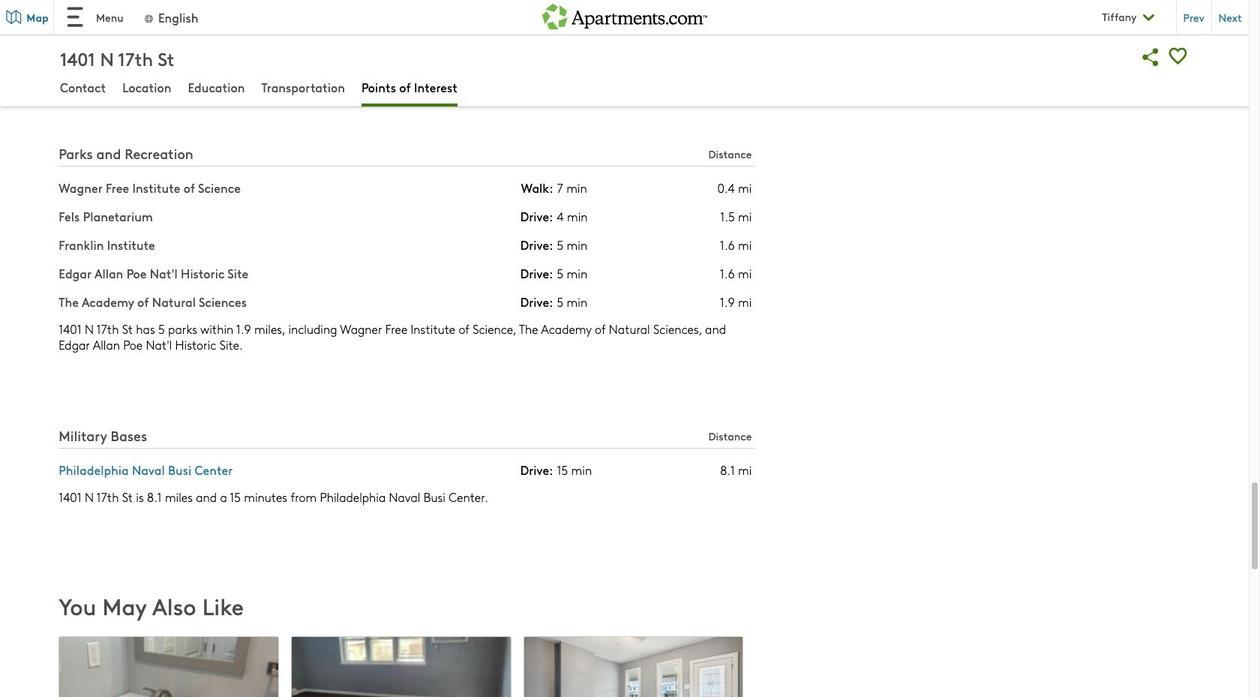 Task type: vqa. For each thing, say whether or not it's contained in the screenshot.
SHARE LISTING image
yes



Task type: describe. For each thing, give the bounding box(es) containing it.
share listing image
[[1138, 44, 1165, 71]]

apartments.com logo image
[[542, 0, 707, 29]]



